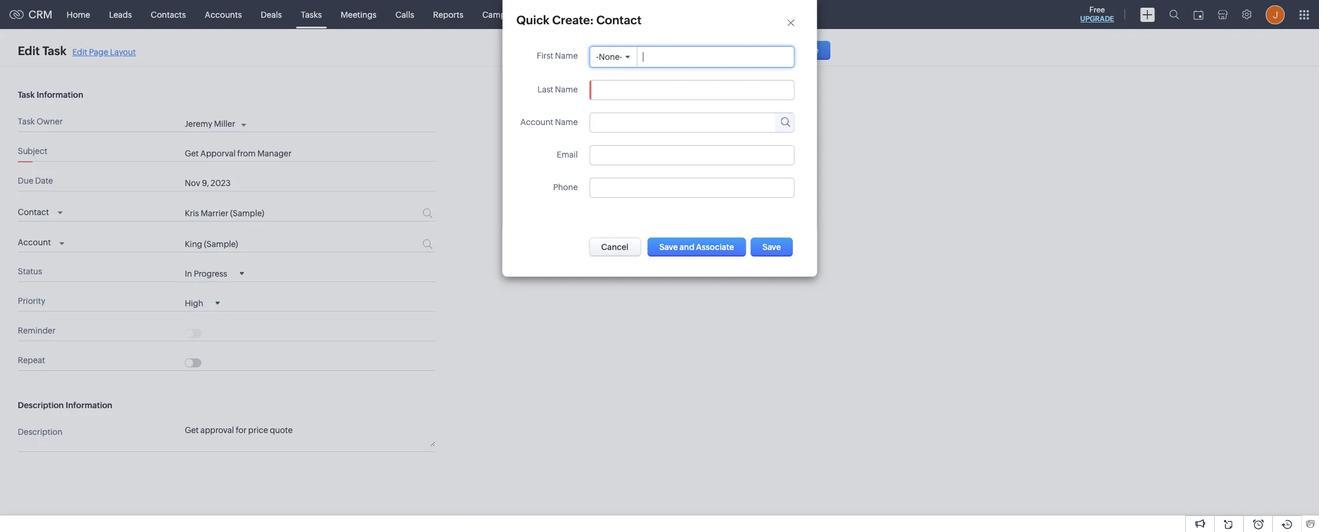Task type: vqa. For each thing, say whether or not it's contained in the screenshot.
the logo
no



Task type: describe. For each thing, give the bounding box(es) containing it.
jeremy miller
[[185, 119, 235, 129]]

deals link
[[251, 0, 292, 29]]

-none-
[[596, 52, 622, 62]]

home
[[67, 10, 90, 19]]

reminder
[[18, 326, 55, 335]]

free upgrade
[[1081, 5, 1115, 23]]

account
[[520, 117, 553, 127]]

meetings link
[[331, 0, 386, 29]]

tasks
[[301, 10, 322, 19]]

reports
[[433, 10, 464, 19]]

-None- field
[[590, 47, 637, 67]]

name for last name
[[555, 85, 578, 94]]

reports link
[[424, 0, 473, 29]]

first
[[537, 51, 553, 60]]

accounts link
[[195, 0, 251, 29]]

first name
[[537, 51, 578, 60]]

name for first name
[[555, 51, 578, 60]]

owner
[[37, 117, 63, 126]]

leads link
[[100, 0, 141, 29]]

calendar image
[[1194, 10, 1204, 19]]

contacts
[[151, 10, 186, 19]]

email
[[557, 150, 578, 160]]

none-
[[599, 52, 622, 62]]

quick
[[516, 13, 550, 27]]

miller
[[214, 119, 235, 129]]

search element
[[1163, 0, 1187, 29]]

page
[[89, 47, 108, 57]]

tasks link
[[292, 0, 331, 29]]

task for information
[[18, 90, 35, 100]]

phone
[[553, 183, 578, 192]]

status
[[18, 266, 42, 276]]

calls link
[[386, 0, 424, 29]]

repeat
[[18, 355, 45, 365]]

home link
[[57, 0, 100, 29]]

0 vertical spatial task
[[42, 44, 67, 57]]

create menu element
[[1134, 0, 1163, 29]]

create menu image
[[1141, 7, 1156, 22]]

description for description
[[18, 427, 63, 437]]

Get approval for price quote text field
[[185, 425, 436, 447]]



Task type: locate. For each thing, give the bounding box(es) containing it.
description
[[18, 400, 64, 410], [18, 427, 63, 437]]

leads
[[109, 10, 132, 19]]

subject
[[18, 146, 47, 156]]

documents
[[546, 10, 591, 19]]

task down crm
[[42, 44, 67, 57]]

information
[[37, 90, 83, 100], [66, 400, 112, 410]]

last
[[538, 85, 553, 94]]

meetings
[[341, 10, 377, 19]]

None button
[[648, 41, 700, 60], [705, 41, 784, 60], [789, 41, 831, 60], [589, 238, 641, 257], [648, 238, 746, 257], [648, 41, 700, 60], [705, 41, 784, 60], [789, 41, 831, 60], [589, 238, 641, 257], [648, 238, 746, 257]]

0 vertical spatial information
[[37, 90, 83, 100]]

deals
[[261, 10, 282, 19]]

1 vertical spatial description
[[18, 427, 63, 437]]

visits
[[609, 10, 630, 19]]

2 name from the top
[[555, 85, 578, 94]]

information for description information
[[66, 400, 112, 410]]

description down description information on the bottom left of the page
[[18, 427, 63, 437]]

3 name from the top
[[555, 117, 578, 127]]

visits link
[[600, 0, 639, 29]]

1 horizontal spatial edit
[[73, 47, 87, 57]]

None text field
[[185, 239, 378, 249]]

description for description information
[[18, 400, 64, 410]]

profile image
[[1266, 5, 1285, 24]]

task
[[42, 44, 67, 57], [18, 90, 35, 100], [18, 117, 35, 126]]

create: contact
[[552, 13, 642, 27]]

edit left page
[[73, 47, 87, 57]]

name right last
[[555, 85, 578, 94]]

1 vertical spatial name
[[555, 85, 578, 94]]

edit inside edit task edit page layout
[[73, 47, 87, 57]]

edit task edit page layout
[[18, 44, 136, 57]]

accounts
[[205, 10, 242, 19]]

upgrade
[[1081, 15, 1115, 23]]

free
[[1090, 5, 1106, 14]]

search image
[[1170, 9, 1180, 20]]

description information
[[18, 400, 112, 410]]

task information
[[18, 90, 83, 100]]

jeremy
[[185, 119, 212, 129]]

edit
[[18, 44, 40, 57], [73, 47, 87, 57]]

0 horizontal spatial edit
[[18, 44, 40, 57]]

crm link
[[9, 8, 53, 21]]

2 vertical spatial task
[[18, 117, 35, 126]]

1 name from the top
[[555, 51, 578, 60]]

task left owner
[[18, 117, 35, 126]]

1 vertical spatial task
[[18, 90, 35, 100]]

contacts link
[[141, 0, 195, 29]]

information for task information
[[37, 90, 83, 100]]

name right account
[[555, 117, 578, 127]]

2 vertical spatial name
[[555, 117, 578, 127]]

quick create: contact
[[516, 13, 642, 27]]

2 description from the top
[[18, 427, 63, 437]]

name
[[555, 51, 578, 60], [555, 85, 578, 94], [555, 117, 578, 127]]

None submit
[[751, 238, 793, 257]]

-
[[596, 52, 599, 62]]

account name
[[520, 117, 578, 127]]

1 description from the top
[[18, 400, 64, 410]]

0 vertical spatial name
[[555, 51, 578, 60]]

name for account name
[[555, 117, 578, 127]]

1 vertical spatial information
[[66, 400, 112, 410]]

description down repeat
[[18, 400, 64, 410]]

task owner
[[18, 117, 63, 126]]

documents link
[[536, 0, 600, 29]]

priority
[[18, 296, 45, 306]]

profile element
[[1259, 0, 1293, 29]]

layout
[[110, 47, 136, 57]]

campaigns
[[483, 10, 527, 19]]

edit down crm link on the left top
[[18, 44, 40, 57]]

due date
[[18, 176, 53, 185]]

mmm d, yyyy text field
[[185, 178, 398, 188]]

task for owner
[[18, 117, 35, 126]]

calls
[[396, 10, 414, 19]]

0 vertical spatial description
[[18, 400, 64, 410]]

task up task owner on the top left of the page
[[18, 90, 35, 100]]

last name
[[538, 85, 578, 94]]

edit page layout link
[[73, 47, 136, 57]]

name right first
[[555, 51, 578, 60]]

due
[[18, 176, 33, 185]]

crm
[[28, 8, 53, 21]]

campaigns link
[[473, 0, 536, 29]]

None text field
[[638, 47, 750, 66], [185, 149, 436, 158], [185, 209, 378, 218], [638, 47, 750, 66], [185, 149, 436, 158], [185, 209, 378, 218]]

date
[[35, 176, 53, 185]]



